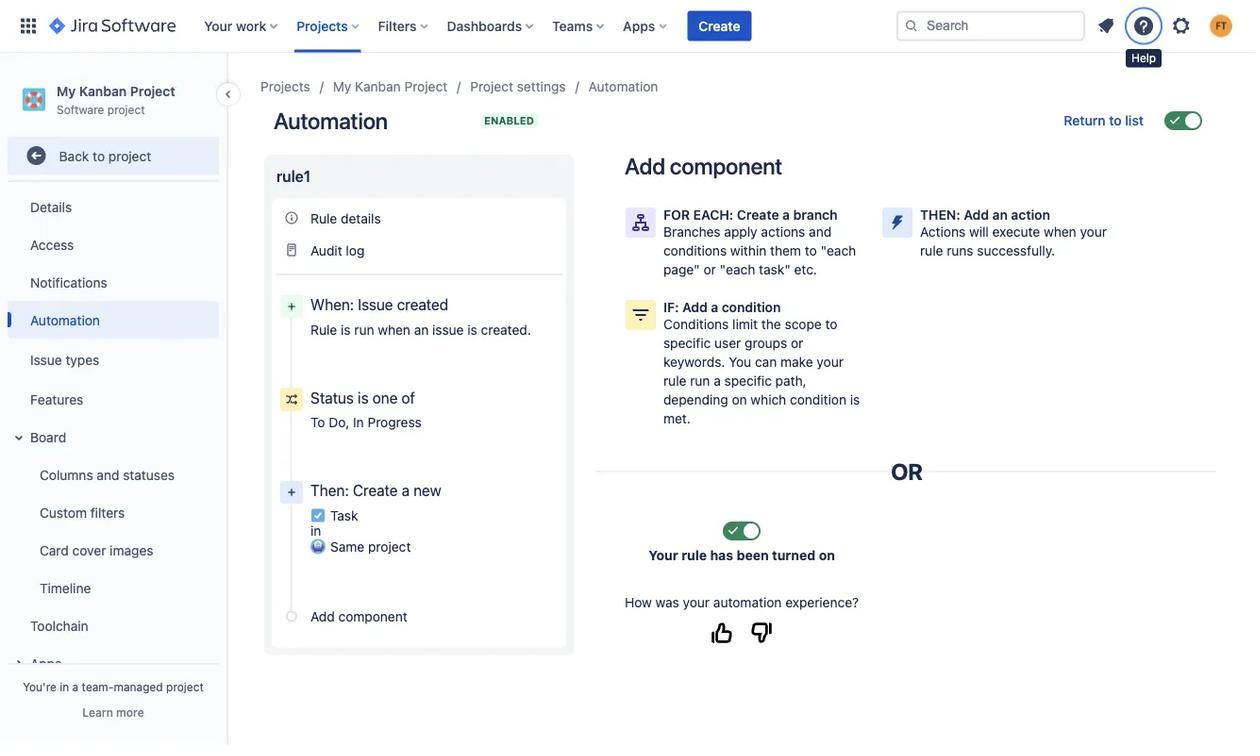Task type: describe. For each thing, give the bounding box(es) containing it.
an inside then: add an action actions will execute when your rule runs successfully.
[[993, 207, 1008, 223]]

project for my kanban project software project
[[130, 83, 175, 99]]

project settings
[[470, 79, 566, 94]]

card
[[40, 543, 69, 558]]

0 horizontal spatial "each
[[720, 262, 755, 277]]

add up for in the top right of the page
[[625, 153, 665, 179]]

to right back at the left
[[93, 148, 105, 164]]

help
[[1132, 51, 1156, 65]]

kanban for my kanban project
[[355, 79, 401, 94]]

settings image
[[1170, 15, 1193, 37]]

cover
[[72, 543, 106, 558]]

when inside then: add an action actions will execute when your rule runs successfully.
[[1044, 224, 1077, 240]]

help image
[[1133, 15, 1155, 37]]

is right issue
[[468, 322, 477, 337]]

for each: create a branch branches apply actions and conditions within them to "each page" or "each task" etc.
[[664, 207, 856, 277]]

met.
[[664, 411, 691, 427]]

is inside "status is one of to do, in progress"
[[358, 389, 369, 407]]

a for if: add a condition conditions limit the scope to specific user groups or keywords. you can make your rule run a specific path, depending on which condition is met.
[[711, 300, 719, 315]]

a inside for each: create a branch branches apply actions and conditions within them to "each page" or "each task" etc.
[[783, 207, 790, 223]]

is down when:
[[341, 322, 351, 337]]

how
[[625, 595, 652, 611]]

execute
[[993, 224, 1040, 240]]

task
[[330, 508, 358, 523]]

project settings link
[[470, 76, 566, 98]]

satisfied image
[[707, 618, 737, 648]]

add inside button
[[311, 609, 335, 625]]

access link
[[8, 226, 219, 264]]

add inside if: add a condition conditions limit the scope to specific user groups or keywords. you can make your rule run a specific path, depending on which condition is met.
[[682, 300, 708, 315]]

create button
[[687, 11, 752, 41]]

dashboards button
[[441, 11, 541, 41]]

2 horizontal spatial project
[[470, 79, 513, 94]]

turned
[[772, 548, 816, 563]]

conditions
[[664, 243, 727, 259]]

your work button
[[198, 11, 285, 41]]

list
[[1125, 113, 1144, 128]]

will
[[969, 224, 989, 240]]

rule inside if: add a condition conditions limit the scope to specific user groups or keywords. you can make your rule run a specific path, depending on which condition is met.
[[664, 373, 687, 389]]

your work
[[204, 18, 266, 34]]

add component inside button
[[311, 609, 408, 625]]

is inside if: add a condition conditions limit the scope to specific user groups or keywords. you can make your rule run a specific path, depending on which condition is met.
[[850, 392, 860, 408]]

then:
[[311, 482, 349, 500]]

automation for project settings
[[589, 79, 658, 94]]

teams button
[[547, 11, 612, 41]]

same project
[[330, 539, 411, 555]]

1 vertical spatial specific
[[725, 373, 772, 389]]

you're in a team-managed project
[[23, 681, 204, 694]]

and inside for each: create a branch branches apply actions and conditions within them to "each page" or "each task" etc.
[[809, 224, 832, 240]]

card cover images
[[40, 543, 153, 558]]

1 vertical spatial automation
[[274, 108, 388, 134]]

within
[[730, 243, 767, 259]]

images
[[110, 543, 153, 558]]

your rule has been turned on
[[649, 548, 835, 563]]

return to list button
[[1053, 106, 1155, 136]]

features
[[30, 392, 83, 407]]

apps button
[[8, 645, 219, 683]]

apps inside popup button
[[623, 18, 655, 34]]

my for my kanban project software project
[[57, 83, 76, 99]]

or
[[891, 459, 923, 485]]

make
[[781, 354, 813, 370]]

kanban for my kanban project software project
[[79, 83, 127, 99]]

columns
[[40, 467, 93, 483]]

my for my kanban project
[[333, 79, 351, 94]]

team-
[[82, 681, 114, 694]]

the
[[762, 317, 781, 332]]

do,
[[329, 415, 349, 430]]

work
[[236, 18, 266, 34]]

automation for notifications
[[30, 312, 100, 328]]

help tooltip
[[1126, 49, 1162, 68]]

learn more
[[82, 706, 144, 719]]

expand image
[[8, 427, 30, 449]]

user
[[715, 336, 741, 351]]

scope
[[785, 317, 822, 332]]

if:
[[664, 300, 679, 315]]

new
[[414, 482, 441, 500]]

been
[[737, 548, 769, 563]]

timeline
[[40, 580, 91, 596]]

depending
[[664, 392, 728, 408]]

action
[[1011, 207, 1050, 223]]

notifications
[[30, 274, 107, 290]]

expand image
[[8, 653, 30, 676]]

custom filters
[[40, 505, 125, 520]]

apply
[[724, 224, 758, 240]]

managed
[[114, 681, 163, 694]]

teams
[[552, 18, 593, 34]]

software
[[57, 103, 104, 116]]

component inside add component button
[[338, 609, 408, 625]]

filters
[[90, 505, 125, 520]]

how was your automation experience?
[[625, 595, 859, 611]]

automation
[[713, 595, 782, 611]]

runs
[[947, 243, 974, 259]]

types
[[66, 352, 99, 367]]

notifications link
[[8, 264, 219, 301]]

was
[[656, 595, 679, 611]]

toolchain
[[30, 618, 88, 634]]

card cover images link
[[19, 532, 219, 569]]

then: add an action actions will execute when your rule runs successfully.
[[920, 207, 1107, 259]]

created
[[397, 296, 448, 314]]

issue inside when: issue created rule is run when an issue is created.
[[358, 296, 393, 314]]

banner containing your work
[[0, 0, 1255, 53]]

rule inside then: add an action actions will execute when your rule runs successfully.
[[920, 243, 943, 259]]

rule inside when: issue created rule is run when an issue is created.
[[311, 322, 337, 337]]

add inside then: add an action actions will execute when your rule runs successfully.
[[964, 207, 989, 223]]

projects for projects dropdown button
[[297, 18, 348, 34]]

return
[[1064, 113, 1106, 128]]

rule details button
[[276, 202, 563, 234]]

same project image
[[311, 539, 326, 554]]

an inside when: issue created rule is run when an issue is created.
[[414, 322, 429, 337]]

custom filters link
[[19, 494, 219, 532]]

0 vertical spatial component
[[670, 153, 783, 179]]

1 horizontal spatial "each
[[821, 243, 856, 259]]

board
[[30, 429, 66, 445]]

audit log button
[[276, 234, 563, 266]]

you're
[[23, 681, 57, 694]]

access
[[30, 237, 74, 252]]

path,
[[776, 373, 807, 389]]

automation link for project settings
[[589, 76, 658, 98]]

can
[[755, 354, 777, 370]]

a for you're in a team-managed project
[[72, 681, 79, 694]]

notifications image
[[1095, 15, 1118, 37]]

add component button
[[276, 601, 563, 633]]

apps button
[[617, 11, 674, 41]]



Task type: vqa. For each thing, say whether or not it's contained in the screenshot.


Task type: locate. For each thing, give the bounding box(es) containing it.
is
[[341, 322, 351, 337], [468, 322, 477, 337], [358, 389, 369, 407], [850, 392, 860, 408]]

back to project
[[59, 148, 151, 164]]

an down created
[[414, 322, 429, 337]]

0 vertical spatial run
[[354, 322, 374, 337]]

1 vertical spatial create
[[737, 207, 779, 223]]

branch
[[793, 207, 838, 223]]

has
[[710, 548, 733, 563]]

projects right 'work'
[[297, 18, 348, 34]]

projects
[[297, 18, 348, 34], [261, 79, 310, 94]]

2 vertical spatial create
[[353, 482, 398, 500]]

specific up keywords.
[[664, 336, 711, 351]]

1 horizontal spatial an
[[993, 207, 1008, 223]]

and
[[809, 224, 832, 240], [97, 467, 119, 483]]

project
[[107, 103, 145, 116], [108, 148, 151, 164], [368, 539, 411, 555], [166, 681, 204, 694]]

project inside my kanban project software project
[[107, 103, 145, 116]]

run inside when: issue created rule is run when an issue is created.
[[354, 322, 374, 337]]

2 vertical spatial your
[[683, 595, 710, 611]]

0 horizontal spatial component
[[338, 609, 408, 625]]

rule down actions
[[920, 243, 943, 259]]

1 horizontal spatial when
[[1044, 224, 1077, 240]]

2 vertical spatial automation
[[30, 312, 100, 328]]

1 horizontal spatial kanban
[[355, 79, 401, 94]]

learn
[[82, 706, 113, 719]]

keywords.
[[664, 354, 725, 370]]

filters
[[378, 18, 417, 34]]

a up depending
[[714, 373, 721, 389]]

your right make
[[817, 354, 844, 370]]

0 horizontal spatial in
[[60, 681, 69, 694]]

project down filters popup button at top
[[404, 79, 448, 94]]

a
[[783, 207, 790, 223], [711, 300, 719, 315], [714, 373, 721, 389], [402, 482, 410, 500], [72, 681, 79, 694]]

0 horizontal spatial when
[[378, 322, 411, 337]]

primary element
[[11, 0, 897, 52]]

more
[[116, 706, 144, 719]]

projects for projects link in the left top of the page
[[261, 79, 310, 94]]

specific down the you in the top right of the page
[[725, 373, 772, 389]]

automation link up types
[[8, 301, 219, 339]]

0 vertical spatial your
[[1080, 224, 1107, 240]]

your
[[1080, 224, 1107, 240], [817, 354, 844, 370], [683, 595, 710, 611]]

to inside if: add a condition conditions limit the scope to specific user groups or keywords. you can make your rule run a specific path, depending on which condition is met.
[[825, 317, 838, 332]]

1 vertical spatial rule
[[664, 373, 687, 389]]

return to list
[[1064, 113, 1144, 128]]

a up actions
[[783, 207, 790, 223]]

or inside for each: create a branch branches apply actions and conditions within them to "each page" or "each task" etc.
[[704, 262, 716, 277]]

on left which
[[732, 392, 747, 408]]

on
[[732, 392, 747, 408], [819, 548, 835, 563]]

1 vertical spatial automation link
[[8, 301, 219, 339]]

component down same project
[[338, 609, 408, 625]]

rule
[[920, 243, 943, 259], [664, 373, 687, 389], [682, 548, 707, 563]]

toolchain link
[[8, 607, 219, 645]]

or up make
[[791, 336, 803, 351]]

progress
[[368, 415, 422, 430]]

dashboards
[[447, 18, 522, 34]]

on inside if: add a condition conditions limit the scope to specific user groups or keywords. you can make your rule run a specific path, depending on which condition is met.
[[732, 392, 747, 408]]

automation
[[589, 79, 658, 94], [274, 108, 388, 134], [30, 312, 100, 328]]

custom
[[40, 505, 87, 520]]

page"
[[664, 262, 700, 277]]

1 vertical spatial your
[[817, 354, 844, 370]]

0 vertical spatial on
[[732, 392, 747, 408]]

issue types link
[[8, 339, 219, 381]]

0 vertical spatial rule
[[920, 243, 943, 259]]

enabled
[[484, 114, 534, 126]]

0 horizontal spatial kanban
[[79, 83, 127, 99]]

and inside columns and statuses link
[[97, 467, 119, 483]]

issue types
[[30, 352, 99, 367]]

"each
[[821, 243, 856, 259], [720, 262, 755, 277]]

my kanban project
[[333, 79, 448, 94]]

automation link for notifications
[[8, 301, 219, 339]]

you
[[729, 354, 752, 370]]

project for my kanban project
[[404, 79, 448, 94]]

actions
[[920, 224, 966, 240]]

jira software image
[[49, 15, 176, 37], [49, 15, 176, 37]]

status is one of to do, in progress
[[311, 389, 422, 430]]

project up back to project link
[[130, 83, 175, 99]]

back to project link
[[8, 137, 219, 175]]

1 horizontal spatial specific
[[725, 373, 772, 389]]

to left list
[[1109, 113, 1122, 128]]

in
[[353, 415, 364, 430]]

rule down keywords.
[[664, 373, 687, 389]]

my right projects link in the left top of the page
[[333, 79, 351, 94]]

0 horizontal spatial on
[[732, 392, 747, 408]]

specific
[[664, 336, 711, 351], [725, 373, 772, 389]]

1 vertical spatial or
[[791, 336, 803, 351]]

or
[[704, 262, 716, 277], [791, 336, 803, 351]]

automation link down apps popup button
[[589, 76, 658, 98]]

0 horizontal spatial my
[[57, 83, 76, 99]]

0 vertical spatial your
[[204, 18, 232, 34]]

in right you're
[[60, 681, 69, 694]]

issue
[[358, 296, 393, 314], [30, 352, 62, 367]]

my up software
[[57, 83, 76, 99]]

when: issue created rule is run when an issue is created.
[[311, 296, 531, 337]]

0 vertical spatial projects
[[297, 18, 348, 34]]

1 vertical spatial and
[[97, 467, 119, 483]]

one
[[372, 389, 398, 407]]

0 horizontal spatial an
[[414, 322, 429, 337]]

when down action
[[1044, 224, 1077, 240]]

0 vertical spatial specific
[[664, 336, 711, 351]]

0 horizontal spatial automation
[[30, 312, 100, 328]]

1 vertical spatial condition
[[790, 392, 847, 408]]

1 horizontal spatial or
[[791, 336, 803, 351]]

to up etc.
[[805, 243, 817, 259]]

group containing details
[[4, 182, 219, 688]]

1 vertical spatial apps
[[30, 656, 62, 671]]

rule
[[311, 210, 337, 226], [311, 322, 337, 337]]

0 vertical spatial automation
[[589, 79, 658, 94]]

create inside for each: create a branch branches apply actions and conditions within them to "each page" or "each task" etc.
[[737, 207, 779, 223]]

"each down 'branch'
[[821, 243, 856, 259]]

add up conditions
[[682, 300, 708, 315]]

issue inside issue types link
[[30, 352, 62, 367]]

component
[[670, 153, 783, 179], [338, 609, 408, 625]]

details link
[[8, 188, 219, 226]]

to
[[311, 415, 325, 430]]

an up the execute
[[993, 207, 1008, 223]]

status
[[311, 389, 354, 407]]

Search field
[[897, 11, 1085, 41]]

2 rule from the top
[[311, 322, 337, 337]]

rule1
[[277, 168, 311, 185]]

2 horizontal spatial your
[[1080, 224, 1107, 240]]

kanban up software
[[79, 83, 127, 99]]

details
[[341, 210, 381, 226]]

your inside dropdown button
[[204, 18, 232, 34]]

apps up you're
[[30, 656, 62, 671]]

of
[[402, 389, 415, 407]]

on right turned
[[819, 548, 835, 563]]

is right which
[[850, 392, 860, 408]]

create up task
[[353, 482, 398, 500]]

1 horizontal spatial your
[[649, 548, 678, 563]]

1 vertical spatial component
[[338, 609, 408, 625]]

projects button
[[291, 11, 367, 41]]

project right software
[[107, 103, 145, 116]]

1 vertical spatial on
[[819, 548, 835, 563]]

projects down 'work'
[[261, 79, 310, 94]]

or down conditions
[[704, 262, 716, 277]]

1 horizontal spatial apps
[[623, 18, 655, 34]]

settings
[[517, 79, 566, 94]]

then:
[[920, 207, 961, 223]]

rule inside button
[[311, 210, 337, 226]]

your inside if: add a condition conditions limit the scope to specific user groups or keywords. you can make your rule run a specific path, depending on which condition is met.
[[817, 354, 844, 370]]

1 horizontal spatial run
[[690, 373, 710, 389]]

and up filters
[[97, 467, 119, 483]]

your right was
[[683, 595, 710, 611]]

to inside for each: create a branch branches apply actions and conditions within them to "each page" or "each task" etc.
[[805, 243, 817, 259]]

0 horizontal spatial add component
[[311, 609, 408, 625]]

0 horizontal spatial apps
[[30, 656, 62, 671]]

1 vertical spatial your
[[649, 548, 678, 563]]

1 vertical spatial when
[[378, 322, 411, 337]]

group
[[4, 182, 219, 688]]

project
[[404, 79, 448, 94], [470, 79, 513, 94], [130, 83, 175, 99]]

0 vertical spatial and
[[809, 224, 832, 240]]

your profile and settings image
[[1210, 15, 1233, 37]]

kanban inside my kanban project software project
[[79, 83, 127, 99]]

1 horizontal spatial on
[[819, 548, 835, 563]]

when down created
[[378, 322, 411, 337]]

projects inside dropdown button
[[297, 18, 348, 34]]

search image
[[904, 18, 919, 34]]

my kanban project link
[[333, 76, 448, 98]]

dislike image
[[747, 618, 777, 648]]

which
[[751, 392, 787, 408]]

0 vertical spatial issue
[[358, 296, 393, 314]]

0 horizontal spatial project
[[130, 83, 175, 99]]

learn more button
[[82, 705, 144, 720]]

0 vertical spatial condition
[[722, 300, 781, 315]]

issue
[[432, 322, 464, 337]]

1 horizontal spatial automation
[[274, 108, 388, 134]]

when:
[[311, 296, 354, 314]]

apps right "teams" dropdown button
[[623, 18, 655, 34]]

0 vertical spatial when
[[1044, 224, 1077, 240]]

0 vertical spatial an
[[993, 207, 1008, 223]]

rule left has
[[682, 548, 707, 563]]

0 horizontal spatial run
[[354, 322, 374, 337]]

audit
[[311, 242, 342, 258]]

0 vertical spatial create
[[699, 18, 740, 34]]

0 horizontal spatial and
[[97, 467, 119, 483]]

0 vertical spatial or
[[704, 262, 716, 277]]

then: create a new
[[311, 482, 441, 500]]

a left new
[[402, 482, 410, 500]]

1 horizontal spatial automation link
[[589, 76, 658, 98]]

in
[[311, 523, 321, 539], [60, 681, 69, 694]]

add up will in the right top of the page
[[964, 207, 989, 223]]

1 vertical spatial run
[[690, 373, 710, 389]]

kanban down filters
[[355, 79, 401, 94]]

a up conditions
[[711, 300, 719, 315]]

0 horizontal spatial or
[[704, 262, 716, 277]]

create
[[699, 18, 740, 34], [737, 207, 779, 223], [353, 482, 398, 500]]

run up depending
[[690, 373, 710, 389]]

0 horizontal spatial automation link
[[8, 301, 219, 339]]

issue left types
[[30, 352, 62, 367]]

your for your rule has been turned on
[[649, 548, 678, 563]]

your inside then: add an action actions will execute when your rule runs successfully.
[[1080, 224, 1107, 240]]

0 horizontal spatial issue
[[30, 352, 62, 367]]

add down the same project image
[[311, 609, 335, 625]]

run inside if: add a condition conditions limit the scope to specific user groups or keywords. you can make your rule run a specific path, depending on which condition is met.
[[690, 373, 710, 389]]

create up apply
[[737, 207, 779, 223]]

actions
[[761, 224, 805, 240]]

task image
[[311, 508, 326, 523]]

1 horizontal spatial issue
[[358, 296, 393, 314]]

1 horizontal spatial my
[[333, 79, 351, 94]]

automation inside group
[[30, 312, 100, 328]]

project inside my kanban project software project
[[130, 83, 175, 99]]

0 vertical spatial apps
[[623, 18, 655, 34]]

apps inside button
[[30, 656, 62, 671]]

1 vertical spatial issue
[[30, 352, 62, 367]]

project up enabled
[[470, 79, 513, 94]]

when inside when: issue created rule is run when an issue is created.
[[378, 322, 411, 337]]

0 horizontal spatial specific
[[664, 336, 711, 351]]

1 horizontal spatial project
[[404, 79, 448, 94]]

projects link
[[261, 76, 310, 98]]

or inside if: add a condition conditions limit the scope to specific user groups or keywords. you can make your rule run a specific path, depending on which condition is met.
[[791, 336, 803, 351]]

when
[[1044, 224, 1077, 240], [378, 322, 411, 337]]

if: add a condition conditions limit the scope to specific user groups or keywords. you can make your rule run a specific path, depending on which condition is met.
[[664, 300, 860, 427]]

and down 'branch'
[[809, 224, 832, 240]]

"each down within
[[720, 262, 755, 277]]

1 horizontal spatial and
[[809, 224, 832, 240]]

to right scope
[[825, 317, 838, 332]]

rule down when:
[[311, 322, 337, 337]]

successfully.
[[977, 243, 1055, 259]]

2 vertical spatial rule
[[682, 548, 707, 563]]

project right same
[[368, 539, 411, 555]]

groups
[[745, 336, 787, 351]]

a for then: create a new
[[402, 482, 410, 500]]

your right the execute
[[1080, 224, 1107, 240]]

them
[[770, 243, 801, 259]]

appswitcher icon image
[[17, 15, 40, 37]]

automation down apps popup button
[[589, 79, 658, 94]]

your left 'work'
[[204, 18, 232, 34]]

your up was
[[649, 548, 678, 563]]

condition up "limit"
[[722, 300, 781, 315]]

branches
[[664, 224, 721, 240]]

1 vertical spatial an
[[414, 322, 429, 337]]

1 rule from the top
[[311, 210, 337, 226]]

is left one
[[358, 389, 369, 407]]

log
[[346, 242, 365, 258]]

audit log
[[311, 242, 365, 258]]

0 horizontal spatial your
[[204, 18, 232, 34]]

project right managed
[[166, 681, 204, 694]]

0 horizontal spatial your
[[683, 595, 710, 611]]

1 vertical spatial projects
[[261, 79, 310, 94]]

1 vertical spatial in
[[60, 681, 69, 694]]

2 horizontal spatial automation
[[589, 79, 658, 94]]

project up details link at the left top
[[108, 148, 151, 164]]

to inside button
[[1109, 113, 1122, 128]]

add component up each:
[[625, 153, 783, 179]]

rule up audit
[[311, 210, 337, 226]]

1 vertical spatial "each
[[720, 262, 755, 277]]

in up the same project image
[[311, 523, 321, 539]]

task"
[[759, 262, 791, 277]]

create inside button
[[699, 18, 740, 34]]

0 vertical spatial automation link
[[589, 76, 658, 98]]

automation down notifications
[[30, 312, 100, 328]]

issue right when:
[[358, 296, 393, 314]]

etc.
[[794, 262, 817, 277]]

automation down projects link in the left top of the page
[[274, 108, 388, 134]]

1 horizontal spatial add component
[[625, 153, 783, 179]]

banner
[[0, 0, 1255, 53]]

run up one
[[354, 322, 374, 337]]

0 vertical spatial in
[[311, 523, 321, 539]]

1 vertical spatial rule
[[311, 322, 337, 337]]

0 vertical spatial "each
[[821, 243, 856, 259]]

1 horizontal spatial in
[[311, 523, 321, 539]]

1 vertical spatial add component
[[311, 609, 408, 625]]

0 horizontal spatial condition
[[722, 300, 781, 315]]

component up each:
[[670, 153, 783, 179]]

condition down path,
[[790, 392, 847, 408]]

1 horizontal spatial component
[[670, 153, 783, 179]]

my inside my kanban project software project
[[57, 83, 76, 99]]

0 vertical spatial rule
[[311, 210, 337, 226]]

create right apps popup button
[[699, 18, 740, 34]]

your for your work
[[204, 18, 232, 34]]

0 vertical spatial add component
[[625, 153, 783, 179]]

1 horizontal spatial condition
[[790, 392, 847, 408]]

a left team- on the left
[[72, 681, 79, 694]]

add component down same
[[311, 609, 408, 625]]

1 horizontal spatial your
[[817, 354, 844, 370]]



